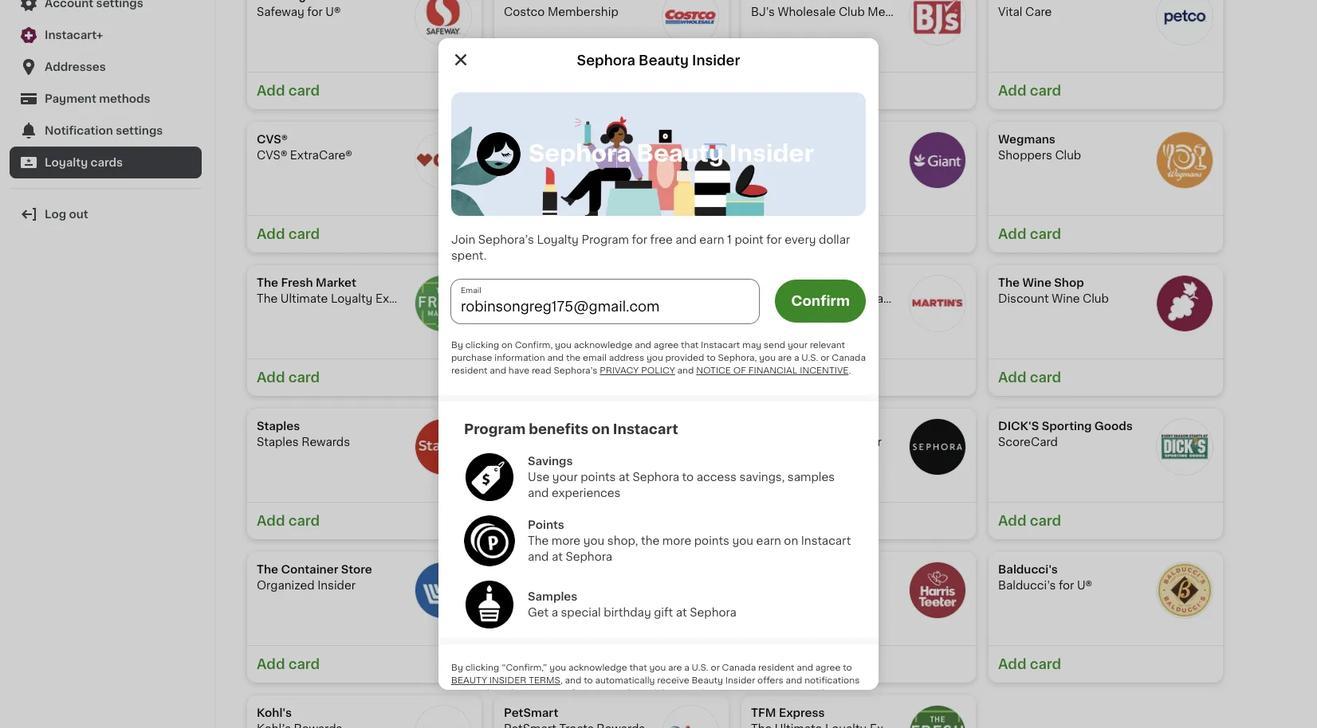 Task type: vqa. For each thing, say whether or not it's contained in the screenshot.
the baked
no



Task type: describe. For each thing, give the bounding box(es) containing it.
have
[[509, 367, 529, 376]]

confirm button
[[775, 280, 866, 323]]

1 cvs® from the top
[[257, 134, 288, 145]]

get
[[528, 608, 549, 619]]

instacart up remove
[[582, 690, 622, 698]]

giant food convenience image
[[662, 562, 719, 620]]

the vitamin shoppe® image
[[662, 419, 719, 476]]

wegmans image
[[1156, 132, 1214, 189]]

you right confirm,
[[555, 341, 572, 350]]

you up receive
[[649, 664, 666, 673]]

harris teeter image
[[909, 562, 966, 620]]

at inside savings use your points at sephora to access savings, samples and experiences
[[619, 472, 630, 483]]

add for wegmans shoppers club
[[998, 228, 1027, 241]]

sephora's inside join sephora's loyalty program for free and earn 1 point for every dollar spent.
[[478, 234, 534, 246]]

2 sam's from the top
[[504, 293, 537, 305]]

join sephora's loyalty program for free and earn 1 point for every dollar spent.
[[451, 234, 853, 262]]

loyalty inside join sephora's loyalty program for free and earn 1 point for every dollar spent.
[[537, 234, 579, 246]]

to inside savings use your points at sephora to access savings, samples and experiences
[[682, 472, 694, 483]]

add card button for sam's club sam's club membership
[[494, 359, 729, 396]]

martin's image
[[909, 275, 966, 332]]

convenience
[[570, 564, 646, 576]]

wegmans shoppers club
[[998, 134, 1081, 161]]

by for by clicking "confirm," you acknowledge that you are a u.s. or canada resident and agree to beauty insider terms
[[451, 664, 463, 673]]

confirm,
[[515, 341, 553, 350]]

on for benefits
[[592, 423, 610, 436]]

add card button for staples staples rewards
[[247, 502, 482, 540]]

you up , at the left bottom
[[550, 664, 566, 673]]

petsmart
[[504, 708, 558, 719]]

savings use your points at sephora to access savings, samples and experiences
[[528, 456, 835, 499]]

settings
[[116, 125, 163, 136]]

card for cvs®
[[288, 228, 320, 241]]

card for giant food convenience
[[535, 659, 567, 671]]

sephora inside points the more you shop, the more points you earn on instacart and at sephora
[[566, 552, 612, 563]]

card for the fresh market
[[288, 372, 320, 384]]

on inside points the more you shop, the more points you earn on instacart and at sephora
[[784, 536, 798, 547]]

giant food convenience giant loyalty
[[504, 564, 646, 592]]

add for the vitamin shoppe® healthy awards
[[504, 515, 532, 528]]

sephora's inside by clicking on confirm, you acknowledge and agree that instacart may send your relevant purchase information and the email address you provided to sephora, you are a u.s. or canada resident and have read sephora's
[[554, 367, 598, 376]]

payment
[[45, 93, 96, 104]]

program benefits on instacart
[[464, 423, 678, 436]]

card for the vitamin shoppe®
[[535, 515, 567, 528]]

loyalty inside the fresh market the ultimate loyalty experience
[[331, 293, 373, 305]]

and down provided
[[677, 367, 694, 376]]

spent.
[[451, 250, 487, 262]]

loyalty cards link
[[10, 147, 202, 179]]

notification settings link
[[10, 115, 202, 147]]

of
[[733, 367, 746, 376]]

ultimate
[[281, 293, 328, 305]]

gift
[[654, 608, 673, 619]]

by for by clicking on confirm, you acknowledge and agree that instacart may send your relevant purchase information and the email address you provided to sephora, you are a u.s. or canada resident and have read sephora's
[[451, 341, 463, 350]]

add card button for dick's sporting goods scorecard
[[989, 502, 1223, 540]]

incentive
[[800, 367, 849, 376]]

or inside by clicking "confirm," you acknowledge that you are a u.s. or canada resident and agree to beauty insider terms
[[711, 664, 720, 673]]

to inside by clicking on confirm, you acknowledge and agree that instacart may send your relevant purchase information and the email address you provided to sephora, you are a u.s. or canada resident and have read sephora's
[[707, 354, 716, 363]]

shoppers
[[998, 150, 1052, 161]]

program inside food lion food lion mvp program
[[591, 150, 638, 161]]

u® inside balducci's balducci's for u®
[[1077, 580, 1092, 592]]

special
[[561, 608, 601, 619]]

the wine shop image
[[1156, 275, 1214, 332]]

financial
[[748, 367, 798, 376]]

add card for balducci's
[[998, 659, 1061, 671]]

vital care
[[998, 6, 1052, 18]]

bj's
[[751, 6, 775, 18]]

food inside giant food giant loyalty
[[785, 134, 814, 145]]

food lion food lion mvp program
[[504, 134, 638, 161]]

u.s. inside by clicking "confirm," you acknowledge that you are a u.s. or canada resident and agree to beauty insider terms
[[692, 664, 709, 673]]

1 vertical spatial may
[[533, 690, 552, 698]]

acknowledge inside by clicking on confirm, you acknowledge and agree that instacart may send your relevant purchase information and the email address you provided to sephora, you are a u.s. or canada resident and have read sephora's
[[574, 341, 633, 350]]

bj's wholesale club membership
[[751, 6, 939, 18]]

add card button for the fresh market the ultimate loyalty experience
[[247, 359, 482, 396]]

loyalty inside giant food giant loyalty
[[784, 150, 826, 161]]

remove
[[580, 702, 613, 711]]

dollar
[[819, 234, 850, 246]]

care
[[1025, 6, 1052, 18]]

add for sam's club sam's club membership
[[504, 372, 532, 384]]

costco
[[504, 6, 545, 18]]

add for giant food giant loyalty
[[751, 228, 779, 241]]

add for the container store organized insider
[[257, 659, 285, 671]]

1 vertical spatial you
[[492, 715, 508, 724]]

for inside balducci's balducci's for u®
[[1059, 580, 1074, 592]]

earn inside join sephora's loyalty program for free and earn 1 point for every dollar spent.
[[699, 234, 724, 246]]

dick's
[[998, 421, 1039, 432]]

send inside , and to automatically receive beauty insider offers and notifications via email. sephora may notify instacart if you delete or otherwise terminate your sephora loyalty membership. you can remove your loyalty number at any time in your account settings. you acknowledge that instacart may send your information to sephora.
[[654, 715, 676, 724]]

wholesale
[[778, 6, 836, 18]]

shoppe®
[[575, 421, 626, 432]]

add card button for the wine shop discount wine club
[[989, 359, 1223, 396]]

that inside by clicking on confirm, you acknowledge and agree that instacart may send your relevant purchase information and the email address you provided to sephora, you are a u.s. or canada resident and have read sephora's
[[681, 341, 699, 350]]

the fresh market the ultimate loyalty experience
[[257, 277, 439, 305]]

read
[[532, 367, 551, 376]]

and right offers
[[786, 677, 802, 686]]

your down number
[[678, 715, 698, 724]]

1 sam's from the top
[[504, 277, 538, 289]]

card for balducci's
[[1030, 659, 1061, 671]]

samples
[[788, 472, 835, 483]]

delete
[[651, 690, 679, 698]]

loyalty cards
[[45, 157, 123, 168]]

a inside samples get a special birthday gift at sephora
[[551, 608, 558, 619]]

rewards inside staples staples rewards
[[302, 437, 350, 448]]

the container store organized insider
[[257, 564, 372, 592]]

rewards inside martin's martin's choice rewards
[[853, 293, 901, 305]]

canada inside by clicking "confirm," you acknowledge that you are a u.s. or canada resident and agree to beauty insider terms
[[722, 664, 756, 673]]

add card for dick's sporting goods
[[998, 515, 1061, 528]]

clicking for "confirm,"
[[465, 664, 499, 673]]

and right , at the left bottom
[[565, 677, 582, 686]]

point
[[735, 234, 764, 246]]

add card button for the vitamin shoppe® healthy awards
[[494, 502, 729, 540]]

card for giant food
[[783, 228, 814, 241]]

.
[[849, 367, 851, 376]]

sephora.
[[764, 715, 803, 724]]

cvs® image
[[415, 132, 472, 189]]

add card for wegmans
[[998, 228, 1061, 241]]

add for the fresh market the ultimate loyalty experience
[[257, 372, 285, 384]]

log out link
[[10, 199, 202, 230]]

card for the wine shop
[[1030, 372, 1061, 384]]

acknowledge inside , and to automatically receive beauty insider offers and notifications via email. sephora may notify instacart if you delete or otherwise terminate your sephora loyalty membership. you can remove your loyalty number at any time in your account settings. you acknowledge that instacart may send your information to sephora.
[[510, 715, 569, 724]]

food inside giant food convenience giant loyalty
[[538, 564, 567, 576]]

card for wegmans
[[1030, 228, 1061, 241]]

number
[[670, 702, 704, 711]]

sephora image
[[909, 419, 966, 476]]

sephora inside samples get a special birthday gift at sephora
[[690, 608, 737, 619]]

relevant
[[810, 341, 845, 350]]

vital
[[998, 6, 1022, 18]]

Email text field
[[451, 280, 759, 324]]

add for cvs® cvs® extracare®
[[257, 228, 285, 241]]

balducci's image
[[1156, 562, 1214, 620]]

food lion image
[[662, 132, 719, 189]]

add for staples staples rewards
[[257, 515, 285, 528]]

2 vertical spatial program
[[464, 423, 526, 436]]

send inside by clicking on confirm, you acknowledge and agree that instacart may send your relevant purchase information and the email address you provided to sephora, you are a u.s. or canada resident and have read sephora's
[[764, 341, 785, 350]]

card for the container store
[[288, 659, 320, 671]]

methods
[[99, 93, 150, 104]]

experience
[[375, 293, 439, 305]]

by clicking on confirm, you acknowledge and agree that instacart may send your relevant purchase information and the email address you provided to sephora, you are a u.s. or canada resident and have read sephora's
[[451, 341, 866, 376]]

add for martin's martin's choice rewards
[[751, 372, 779, 384]]

settings.
[[451, 715, 489, 724]]

and inside join sephora's loyalty program for free and earn 1 point for every dollar spent.
[[676, 234, 697, 246]]

membership inside sam's club sam's club membership
[[569, 293, 640, 305]]

wegmans
[[998, 134, 1056, 145]]

resident inside by clicking on confirm, you acknowledge and agree that instacart may send your relevant purchase information and the email address you provided to sephora, you are a u.s. or canada resident and have read sephora's
[[451, 367, 488, 376]]

vitamin
[[528, 421, 572, 432]]

add for food lion food lion mvp program
[[504, 228, 532, 241]]

insider inside the container store organized insider
[[317, 580, 356, 592]]

payment methods
[[45, 93, 150, 104]]

extracare®
[[290, 150, 352, 161]]

2 staples from the top
[[257, 437, 299, 448]]

purchase
[[451, 354, 492, 363]]

to down in
[[753, 715, 762, 724]]

costco image
[[662, 0, 719, 45]]

and inside savings use your points at sephora to access savings, samples and experiences
[[528, 488, 549, 499]]

1 vertical spatial sephora beauty insider
[[529, 142, 814, 165]]

, and to automatically receive beauty insider offers and notifications via email. sephora may notify instacart if you delete or otherwise terminate your sephora loyalty membership. you can remove your loyalty number at any time in your account settings. you acknowledge that instacart may send your information to sephora.
[[451, 677, 860, 724]]

add card button for giant food giant loyalty
[[741, 215, 976, 253]]

you down "savings,"
[[732, 536, 754, 547]]

if
[[624, 690, 630, 698]]

and inside by clicking "confirm," you acknowledge that you are a u.s. or canada resident and agree to beauty insider terms
[[797, 664, 813, 673]]

martin's martin's choice rewards
[[751, 277, 901, 305]]

0 vertical spatial sephora beauty insider
[[577, 54, 740, 67]]

to right , at the left bottom
[[584, 677, 593, 686]]

offers
[[758, 677, 784, 686]]

savings,
[[739, 472, 785, 483]]

sam's club sam's club membership
[[504, 277, 640, 305]]

agree inside by clicking "confirm," you acknowledge that you are a u.s. or canada resident and agree to beauty insider terms
[[816, 664, 841, 673]]

add for giant food convenience giant loyalty
[[504, 659, 532, 671]]

points
[[528, 520, 564, 531]]

loyalty inside loyalty cards "link"
[[45, 157, 88, 168]]

samples get a special birthday gift at sephora
[[528, 592, 737, 619]]

1 more from the left
[[552, 536, 581, 547]]

0 vertical spatial you
[[544, 702, 560, 711]]

log
[[45, 209, 66, 220]]

add card for food lion
[[504, 228, 567, 241]]

your inside savings use your points at sephora to access savings, samples and experiences
[[552, 472, 578, 483]]

automatically
[[595, 677, 655, 686]]

card for dick's sporting goods
[[1030, 515, 1061, 528]]

a inside by clicking on confirm, you acknowledge and agree that instacart may send your relevant purchase information and the email address you provided to sephora, you are a u.s. or canada resident and have read sephora's
[[794, 354, 799, 363]]

2 balducci's from the top
[[998, 580, 1056, 592]]

tfm express
[[751, 708, 825, 719]]

membership.
[[483, 702, 541, 711]]

fresh
[[281, 277, 313, 289]]

add card for giant food convenience
[[504, 659, 567, 671]]

staples image
[[415, 419, 472, 476]]



Task type: locate. For each thing, give the bounding box(es) containing it.
canada
[[832, 354, 866, 363], [722, 664, 756, 673]]

points inside savings use your points at sephora to access savings, samples and experiences
[[581, 472, 616, 483]]

sephora inside savings use your points at sephora to access savings, samples and experiences
[[633, 472, 679, 483]]

1 horizontal spatial more
[[662, 536, 691, 547]]

club inside the wine shop discount wine club
[[1083, 293, 1109, 305]]

you up notice of financial incentive link
[[759, 354, 776, 363]]

acknowledge
[[574, 341, 633, 350], [568, 664, 627, 673], [510, 715, 569, 724]]

the up healthy
[[504, 421, 525, 432]]

beauty insider terms link
[[451, 677, 560, 686]]

more up giant food convenience image
[[662, 536, 691, 547]]

card
[[288, 85, 320, 97], [535, 85, 567, 97], [783, 85, 814, 97], [1030, 85, 1061, 97], [288, 228, 320, 241], [535, 228, 567, 241], [783, 228, 814, 241], [1030, 228, 1061, 241], [288, 372, 320, 384], [535, 372, 567, 384], [783, 372, 814, 384], [1030, 372, 1061, 384], [288, 515, 320, 528], [535, 515, 567, 528], [1030, 515, 1061, 528], [288, 659, 320, 671], [535, 659, 567, 671], [783, 659, 814, 671], [1030, 659, 1061, 671]]

lion right sephora beauty insider "image"
[[536, 134, 560, 145]]

clicking up purchase at the top of the page
[[465, 341, 499, 350]]

1 martin's from the top
[[751, 277, 809, 289]]

1 horizontal spatial information
[[700, 715, 750, 724]]

beauty inside , and to automatically receive beauty insider offers and notifications via email. sephora may notify instacart if you delete or otherwise terminate your sephora loyalty membership. you can remove your loyalty number at any time in your account settings. you acknowledge that instacart may send your information to sephora.
[[692, 677, 723, 686]]

2 clicking from the top
[[465, 664, 499, 673]]

use
[[528, 472, 550, 483]]

or up 'incentive'
[[821, 354, 830, 363]]

are up financial
[[778, 354, 792, 363]]

dick's sporting goods image
[[1156, 419, 1214, 476]]

,
[[560, 677, 563, 686]]

0 horizontal spatial that
[[571, 715, 589, 724]]

to up notice
[[707, 354, 716, 363]]

the left "ultimate"
[[257, 293, 278, 305]]

0 vertical spatial are
[[778, 354, 792, 363]]

0 horizontal spatial you
[[492, 715, 508, 724]]

1 staples from the top
[[257, 421, 300, 432]]

a up receive
[[684, 664, 690, 673]]

the for the fresh market the ultimate loyalty experience
[[257, 277, 278, 289]]

instacart+ link
[[10, 19, 202, 51]]

points up experiences at the left of page
[[581, 472, 616, 483]]

are inside by clicking "confirm," you acknowledge that you are a u.s. or canada resident and agree to beauty insider terms
[[668, 664, 682, 673]]

canada up terminate
[[722, 664, 756, 673]]

bj's wholesale club image
[[909, 0, 966, 45]]

2 martin's from the top
[[751, 293, 807, 305]]

the
[[257, 277, 278, 289], [998, 277, 1020, 289], [257, 293, 278, 305], [504, 421, 525, 432], [528, 536, 549, 547], [257, 564, 278, 576]]

0 vertical spatial wine
[[1023, 277, 1052, 289]]

time
[[736, 702, 755, 711]]

points up giant food convenience image
[[694, 536, 730, 547]]

balducci's balducci's for u®
[[998, 564, 1092, 592]]

the container store image
[[415, 562, 472, 620]]

market
[[316, 277, 356, 289]]

0 vertical spatial information
[[495, 354, 545, 363]]

add card button for martin's martin's choice rewards
[[741, 359, 976, 396]]

and down use
[[528, 488, 549, 499]]

1 vertical spatial cvs®
[[257, 150, 287, 161]]

that inside by clicking "confirm," you acknowledge that you are a u.s. or canada resident and agree to beauty insider terms
[[629, 664, 647, 673]]

that down can
[[571, 715, 589, 724]]

martin's up confirm
[[751, 277, 809, 289]]

you down membership.
[[492, 715, 508, 724]]

kohl's
[[257, 708, 292, 719]]

the inside the container store organized insider
[[257, 564, 278, 576]]

points the more you shop, the more points you earn on instacart and at sephora
[[528, 520, 851, 563]]

points image
[[464, 516, 515, 567]]

and left have
[[490, 367, 506, 376]]

the inside by clicking on confirm, you acknowledge and agree that instacart may send your relevant purchase information and the email address you provided to sephora, you are a u.s. or canada resident and have read sephora's
[[566, 354, 581, 363]]

program right mvp
[[591, 150, 638, 161]]

0 vertical spatial sam's
[[504, 277, 538, 289]]

may down "delete"
[[632, 715, 652, 724]]

0 horizontal spatial send
[[654, 715, 676, 724]]

healthy
[[504, 437, 548, 448]]

add card button
[[247, 72, 482, 109], [494, 72, 729, 109], [741, 72, 976, 109], [989, 72, 1223, 109], [247, 215, 482, 253], [494, 215, 729, 253], [741, 215, 976, 253], [989, 215, 1223, 253], [247, 359, 482, 396], [494, 359, 729, 396], [741, 359, 976, 396], [989, 359, 1223, 396], [247, 502, 482, 540], [494, 502, 729, 540], [989, 502, 1223, 540], [247, 646, 482, 683], [494, 646, 729, 683], [741, 646, 976, 683], [989, 646, 1223, 683]]

wine up discount
[[1023, 277, 1052, 289]]

insider
[[489, 677, 527, 686]]

points
[[581, 472, 616, 483], [694, 536, 730, 547]]

clicking inside by clicking on confirm, you acknowledge and agree that instacart may send your relevant purchase information and the email address you provided to sephora, you are a u.s. or canada resident and have read sephora's
[[465, 341, 499, 350]]

0 horizontal spatial a
[[551, 608, 558, 619]]

0 vertical spatial canada
[[832, 354, 866, 363]]

store
[[341, 564, 372, 576]]

terms
[[529, 677, 560, 686]]

1 vertical spatial balducci's
[[998, 580, 1056, 592]]

privacy policy and notice of financial incentive .
[[600, 367, 851, 376]]

you right if on the left bottom
[[632, 690, 649, 698]]

loyalty inside giant food convenience giant loyalty
[[537, 580, 579, 592]]

at inside points the more you shop, the more points you earn on instacart and at sephora
[[552, 552, 563, 563]]

or inside by clicking on confirm, you acknowledge and agree that instacart may send your relevant purchase information and the email address you provided to sephora, you are a u.s. or canada resident and have read sephora's
[[821, 354, 830, 363]]

0 vertical spatial acknowledge
[[574, 341, 633, 350]]

1 horizontal spatial may
[[632, 715, 652, 724]]

on left confirm,
[[501, 341, 513, 350]]

savings image
[[464, 452, 515, 503]]

instacart inside points the more you shop, the more points you earn on instacart and at sephora
[[801, 536, 851, 547]]

wine
[[1023, 277, 1052, 289], [1052, 293, 1080, 305]]

or inside , and to automatically receive beauty insider offers and notifications via email. sephora may notify instacart if you delete or otherwise terminate your sephora loyalty membership. you can remove your loyalty number at any time in your account settings. you acknowledge that instacart may send your information to sephora.
[[681, 690, 690, 698]]

by inside by clicking on confirm, you acknowledge and agree that instacart may send your relevant purchase information and the email address you provided to sephora, you are a u.s. or canada resident and have read sephora's
[[451, 341, 463, 350]]

join
[[451, 234, 475, 246]]

1 vertical spatial u®
[[1077, 580, 1092, 592]]

1 vertical spatial are
[[668, 664, 682, 673]]

0 vertical spatial resident
[[451, 367, 488, 376]]

can
[[562, 702, 578, 711]]

2 horizontal spatial on
[[784, 536, 798, 547]]

card for food lion
[[535, 228, 567, 241]]

0 horizontal spatial more
[[552, 536, 581, 547]]

0 horizontal spatial are
[[668, 664, 682, 673]]

2 vertical spatial may
[[632, 715, 652, 724]]

acknowledge up email
[[574, 341, 633, 350]]

goods
[[1095, 421, 1133, 432]]

and inside points the more you shop, the more points you earn on instacart and at sephora
[[528, 552, 549, 563]]

0 horizontal spatial canada
[[722, 664, 756, 673]]

2 vertical spatial or
[[681, 690, 690, 698]]

address
[[609, 354, 644, 363]]

0 horizontal spatial earn
[[699, 234, 724, 246]]

confirm
[[791, 295, 850, 308]]

0 horizontal spatial information
[[495, 354, 545, 363]]

you left shop,
[[583, 536, 605, 547]]

payment methods link
[[10, 83, 202, 115]]

1 vertical spatial clicking
[[465, 664, 499, 673]]

the for the container store organized insider
[[257, 564, 278, 576]]

0 vertical spatial staples
[[257, 421, 300, 432]]

more down "points"
[[552, 536, 581, 547]]

and
[[676, 234, 697, 246], [635, 341, 651, 350], [547, 354, 564, 363], [490, 367, 506, 376], [677, 367, 694, 376], [528, 488, 549, 499], [528, 552, 549, 563], [797, 664, 813, 673], [565, 677, 582, 686], [786, 677, 802, 686]]

to inside by clicking "confirm," you acknowledge that you are a u.s. or canada resident and agree to beauty insider terms
[[843, 664, 852, 673]]

2 loyalty from the left
[[638, 702, 668, 711]]

the inside points the more you shop, the more points you earn on instacart and at sephora
[[641, 536, 660, 547]]

0 horizontal spatial points
[[581, 472, 616, 483]]

and down "points"
[[528, 552, 549, 563]]

log out
[[45, 209, 88, 220]]

0 vertical spatial may
[[742, 341, 761, 350]]

agree inside by clicking on confirm, you acknowledge and agree that instacart may send your relevant purchase information and the email address you provided to sephora, you are a u.s. or canada resident and have read sephora's
[[654, 341, 679, 350]]

privacy policy link
[[600, 367, 675, 376]]

u.s. up 'incentive'
[[802, 354, 818, 363]]

loyalty down "delete"
[[638, 702, 668, 711]]

cards
[[91, 157, 123, 168]]

earn
[[699, 234, 724, 246], [756, 536, 781, 547]]

1 horizontal spatial are
[[778, 354, 792, 363]]

a down samples
[[551, 608, 558, 619]]

0 vertical spatial agree
[[654, 341, 679, 350]]

that up automatically
[[629, 664, 647, 673]]

1 horizontal spatial agree
[[816, 664, 841, 673]]

1 horizontal spatial on
[[592, 423, 610, 436]]

receive
[[657, 677, 689, 686]]

add card for martin's
[[751, 372, 814, 384]]

1 by from the top
[[451, 341, 463, 350]]

samples image
[[464, 580, 515, 631]]

instacart up sephora,
[[701, 341, 740, 350]]

send up financial
[[764, 341, 785, 350]]

you inside , and to automatically receive beauty insider offers and notifications via email. sephora may notify instacart if you delete or otherwise terminate your sephora loyalty membership. you can remove your loyalty number at any time in your account settings. you acknowledge that instacart may send your information to sephora.
[[632, 690, 649, 698]]

2 vertical spatial that
[[571, 715, 589, 724]]

instacart inside by clicking on confirm, you acknowledge and agree that instacart may send your relevant purchase information and the email address you provided to sephora, you are a u.s. or canada resident and have read sephora's
[[701, 341, 740, 350]]

via
[[451, 690, 464, 698]]

instacart down samples
[[801, 536, 851, 547]]

agree up provided
[[654, 341, 679, 350]]

add card for staples
[[257, 515, 320, 528]]

1 horizontal spatial loyalty
[[638, 702, 668, 711]]

instacart down privacy policy link on the bottom of page
[[613, 423, 678, 436]]

provided
[[665, 354, 704, 363]]

that up provided
[[681, 341, 699, 350]]

u.s. inside by clicking on confirm, you acknowledge and agree that instacart may send your relevant purchase information and the email address you provided to sephora, you are a u.s. or canada resident and have read sephora's
[[802, 354, 818, 363]]

program up healthy
[[464, 423, 526, 436]]

clicking for on
[[465, 341, 499, 350]]

1
[[727, 234, 732, 246]]

add card
[[257, 85, 320, 97], [504, 85, 567, 97], [751, 85, 814, 97], [998, 85, 1061, 97], [257, 228, 320, 241], [504, 228, 567, 241], [751, 228, 814, 241], [998, 228, 1061, 241], [257, 372, 320, 384], [504, 372, 567, 384], [751, 372, 814, 384], [998, 372, 1061, 384], [257, 515, 320, 528], [504, 515, 567, 528], [998, 515, 1061, 528], [257, 659, 320, 671], [504, 659, 567, 671], [751, 659, 814, 671], [998, 659, 1061, 671]]

you
[[544, 702, 560, 711], [492, 715, 508, 724]]

add card for the container store
[[257, 659, 320, 671]]

1 vertical spatial wine
[[1052, 293, 1080, 305]]

lion left mvp
[[535, 150, 559, 161]]

1 vertical spatial agree
[[816, 664, 841, 673]]

at inside , and to automatically receive beauty insider offers and notifications via email. sephora may notify instacart if you delete or otherwise terminate your sephora loyalty membership. you can remove your loyalty number at any time in your account settings. you acknowledge that instacart may send your information to sephora.
[[706, 702, 715, 711]]

1 vertical spatial points
[[694, 536, 730, 547]]

card for staples
[[288, 515, 320, 528]]

the inside the wine shop discount wine club
[[998, 277, 1020, 289]]

0 vertical spatial the
[[566, 354, 581, 363]]

loyalty
[[784, 150, 826, 161], [45, 157, 88, 168], [537, 234, 579, 246], [331, 293, 373, 305], [537, 580, 579, 592]]

clicking
[[465, 341, 499, 350], [465, 664, 499, 673]]

the inside points the more you shop, the more points you earn on instacart and at sephora
[[528, 536, 549, 547]]

0 horizontal spatial or
[[681, 690, 690, 698]]

program
[[591, 150, 638, 161], [582, 234, 629, 246], [464, 423, 526, 436]]

sephora's down email
[[554, 367, 598, 376]]

information inside , and to automatically receive beauty insider offers and notifications via email. sephora may notify instacart if you delete or otherwise terminate your sephora loyalty membership. you can remove your loyalty number at any time in your account settings. you acknowledge that instacart may send your information to sephora.
[[700, 715, 750, 724]]

add card for the wine shop
[[998, 372, 1061, 384]]

you left can
[[544, 702, 560, 711]]

0 horizontal spatial the
[[566, 354, 581, 363]]

1 vertical spatial by
[[451, 664, 463, 673]]

free
[[650, 234, 673, 246]]

organized
[[257, 580, 315, 592]]

1 horizontal spatial u®
[[1077, 580, 1092, 592]]

on down samples
[[784, 536, 798, 547]]

at up experiences at the left of page
[[619, 472, 630, 483]]

0 vertical spatial or
[[821, 354, 830, 363]]

and right free
[[676, 234, 697, 246]]

0 vertical spatial earn
[[699, 234, 724, 246]]

clicking inside by clicking "confirm," you acknowledge that you are a u.s. or canada resident and agree to beauty insider terms
[[465, 664, 499, 673]]

by clicking "confirm," you acknowledge that you are a u.s. or canada resident and agree to beauty insider terms
[[451, 664, 852, 686]]

0 horizontal spatial u.s.
[[692, 664, 709, 673]]

by up beauty
[[451, 664, 463, 673]]

0 vertical spatial lion
[[536, 134, 560, 145]]

the for the vitamin shoppe® healthy awards
[[504, 421, 525, 432]]

0 horizontal spatial agree
[[654, 341, 679, 350]]

sam's club image
[[662, 275, 719, 332]]

u.s. up "otherwise" at the right
[[692, 664, 709, 673]]

0 vertical spatial program
[[591, 150, 638, 161]]

by inside by clicking "confirm," you acknowledge that you are a u.s. or canada resident and agree to beauty insider terms
[[451, 664, 463, 673]]

or up "otherwise" at the right
[[711, 664, 720, 673]]

1 vertical spatial send
[[654, 715, 676, 724]]

0 vertical spatial points
[[581, 472, 616, 483]]

card for sam's club
[[535, 372, 567, 384]]

safeway
[[257, 6, 304, 18]]

1 vertical spatial sephora's
[[554, 367, 598, 376]]

notification
[[45, 125, 113, 136]]

2 vertical spatial sephora beauty insider
[[751, 437, 882, 448]]

1 vertical spatial resident
[[758, 664, 795, 673]]

the left fresh
[[257, 277, 278, 289]]

samples
[[528, 592, 578, 603]]

agree
[[654, 341, 679, 350], [816, 664, 841, 673]]

the inside the vitamin shoppe® healthy awards
[[504, 421, 525, 432]]

every
[[785, 234, 816, 246]]

your up account
[[783, 690, 803, 698]]

1 horizontal spatial a
[[684, 664, 690, 673]]

1 vertical spatial program
[[582, 234, 629, 246]]

safeway image
[[415, 0, 472, 45]]

resident down purchase at the top of the page
[[451, 367, 488, 376]]

1 vertical spatial earn
[[756, 536, 781, 547]]

acknowledge inside by clicking "confirm," you acknowledge that you are a u.s. or canada resident and agree to beauty insider terms
[[568, 664, 627, 673]]

on up awards
[[592, 423, 610, 436]]

1 vertical spatial acknowledge
[[568, 664, 627, 673]]

1 horizontal spatial you
[[544, 702, 560, 711]]

1 balducci's from the top
[[998, 564, 1058, 576]]

instacart down remove
[[591, 715, 630, 724]]

add for dick's sporting goods scorecard
[[998, 515, 1027, 528]]

add card button for wegmans shoppers club
[[989, 215, 1223, 253]]

0 vertical spatial that
[[681, 341, 699, 350]]

loyalty up settings.
[[451, 702, 481, 711]]

2 horizontal spatial or
[[821, 354, 830, 363]]

sephora beauty insider image
[[477, 132, 521, 176]]

1 horizontal spatial wine
[[1052, 293, 1080, 305]]

and up address
[[635, 341, 651, 350]]

your down if on the left bottom
[[616, 702, 636, 711]]

2 by from the top
[[451, 664, 463, 673]]

out
[[69, 209, 88, 220]]

0 horizontal spatial on
[[501, 341, 513, 350]]

1 vertical spatial canada
[[722, 664, 756, 673]]

add card button for cvs® cvs® extracare®
[[247, 215, 482, 253]]

to up notifications at the right of the page
[[843, 664, 852, 673]]

are up receive
[[668, 664, 682, 673]]

information inside by clicking on confirm, you acknowledge and agree that instacart may send your relevant purchase information and the email address you provided to sephora, you are a u.s. or canada resident and have read sephora's
[[495, 354, 545, 363]]

1 vertical spatial that
[[629, 664, 647, 673]]

the vitamin shoppe® healthy awards
[[504, 421, 626, 448]]

wine down shop
[[1052, 293, 1080, 305]]

0 horizontal spatial sephora's
[[478, 234, 534, 246]]

a up financial
[[794, 354, 799, 363]]

earn down "savings,"
[[756, 536, 781, 547]]

1 vertical spatial a
[[551, 608, 558, 619]]

2 horizontal spatial may
[[742, 341, 761, 350]]

the fresh market image
[[415, 275, 472, 332]]

the right shop,
[[641, 536, 660, 547]]

a inside by clicking "confirm," you acknowledge that you are a u.s. or canada resident and agree to beauty insider terms
[[684, 664, 690, 673]]

may down terms
[[533, 690, 552, 698]]

information
[[495, 354, 545, 363], [700, 715, 750, 724]]

1 horizontal spatial sephora's
[[554, 367, 598, 376]]

add card button for giant food convenience giant loyalty
[[494, 646, 729, 683]]

0 horizontal spatial wine
[[1023, 277, 1052, 289]]

the up organized
[[257, 564, 278, 576]]

at
[[619, 472, 630, 483], [552, 552, 563, 563], [676, 608, 687, 619], [706, 702, 715, 711]]

canada up .
[[832, 354, 866, 363]]

1 horizontal spatial canada
[[832, 354, 866, 363]]

2 cvs® from the top
[[257, 150, 287, 161]]

add for balducci's balducci's for u®
[[998, 659, 1027, 671]]

petco image
[[1156, 0, 1214, 45]]

1 loyalty from the left
[[451, 702, 481, 711]]

you
[[555, 341, 572, 350], [647, 354, 663, 363], [759, 354, 776, 363], [583, 536, 605, 547], [732, 536, 754, 547], [550, 664, 566, 673], [649, 664, 666, 673], [632, 690, 649, 698]]

instacart+
[[45, 30, 103, 41]]

the left email
[[566, 354, 581, 363]]

information up have
[[495, 354, 545, 363]]

add card button for food lion food lion mvp program
[[494, 215, 729, 253]]

by
[[451, 341, 463, 350], [451, 664, 463, 673]]

program inside join sephora's loyalty program for free and earn 1 point for every dollar spent.
[[582, 234, 629, 246]]

addresses
[[45, 61, 106, 73]]

0 vertical spatial cvs®
[[257, 134, 288, 145]]

dick's sporting goods scorecard
[[998, 421, 1133, 448]]

1 horizontal spatial send
[[764, 341, 785, 350]]

1 vertical spatial or
[[711, 664, 720, 673]]

club inside wegmans shoppers club
[[1055, 150, 1081, 161]]

2 horizontal spatial a
[[794, 354, 799, 363]]

1 clicking from the top
[[465, 341, 499, 350]]

add card for giant food
[[751, 228, 814, 241]]

notice
[[696, 367, 731, 376]]

insider inside , and to automatically receive beauty insider offers and notifications via email. sephora may notify instacart if you delete or otherwise terminate your sephora loyalty membership. you can remove your loyalty number at any time in your account settings. you acknowledge that instacart may send your information to sephora.
[[725, 677, 755, 686]]

canada inside by clicking on confirm, you acknowledge and agree that instacart may send your relevant purchase information and the email address you provided to sephora, you are a u.s. or canada resident and have read sephora's
[[832, 354, 866, 363]]

may up sephora,
[[742, 341, 761, 350]]

2 more from the left
[[662, 536, 691, 547]]

addresses link
[[10, 51, 202, 83]]

the down "points"
[[528, 536, 549, 547]]

earn left 1
[[699, 234, 724, 246]]

to left access
[[682, 472, 694, 483]]

1 vertical spatial lion
[[535, 150, 559, 161]]

add card button for balducci's balducci's for u®
[[989, 646, 1223, 683]]

add card for cvs®
[[257, 228, 320, 241]]

by up purchase at the top of the page
[[451, 341, 463, 350]]

earn inside points the more you shop, the more points you earn on instacart and at sephora
[[756, 536, 781, 547]]

send
[[764, 341, 785, 350], [654, 715, 676, 724]]

information down any
[[700, 715, 750, 724]]

otherwise
[[692, 690, 736, 698]]

privacy
[[600, 367, 639, 376]]

and up notifications at the right of the page
[[797, 664, 813, 673]]

your inside by clicking on confirm, you acknowledge and agree that instacart may send your relevant purchase information and the email address you provided to sephora, you are a u.s. or canada resident and have read sephora's
[[788, 341, 808, 350]]

giant food image
[[909, 132, 966, 189]]

card for martin's
[[783, 372, 814, 384]]

agree up notifications at the right of the page
[[816, 664, 841, 673]]

1 horizontal spatial points
[[694, 536, 730, 547]]

0 vertical spatial martin's
[[751, 277, 809, 289]]

1 horizontal spatial resident
[[758, 664, 795, 673]]

policy
[[641, 367, 675, 376]]

the for the wine shop discount wine club
[[998, 277, 1020, 289]]

access
[[697, 472, 737, 483]]

add for the wine shop discount wine club
[[998, 372, 1027, 384]]

add card for the vitamin shoppe®
[[504, 515, 567, 528]]

0 vertical spatial u®
[[326, 6, 341, 18]]

that inside , and to automatically receive beauty insider offers and notifications via email. sephora may notify instacart if you delete or otherwise terminate your sephora loyalty membership. you can remove your loyalty number at any time in your account settings. you acknowledge that instacart may send your information to sephora.
[[571, 715, 589, 724]]

0 vertical spatial on
[[501, 341, 513, 350]]

acknowledge up automatically
[[568, 664, 627, 673]]

0 vertical spatial send
[[764, 341, 785, 350]]

staples
[[257, 421, 300, 432], [257, 437, 299, 448]]

add card for the fresh market
[[257, 372, 320, 384]]

benefits
[[529, 423, 589, 436]]

mvp
[[562, 150, 588, 161]]

acknowledge down membership.
[[510, 715, 569, 724]]

to
[[707, 354, 716, 363], [682, 472, 694, 483], [843, 664, 852, 673], [584, 677, 593, 686], [753, 715, 762, 724]]

your down savings
[[552, 472, 578, 483]]

1 vertical spatial sam's
[[504, 293, 537, 305]]

you up policy
[[647, 354, 663, 363]]

resident up offers
[[758, 664, 795, 673]]

1 vertical spatial on
[[592, 423, 610, 436]]

1 horizontal spatial that
[[629, 664, 647, 673]]

send down "delete"
[[654, 715, 676, 724]]

may inside by clicking on confirm, you acknowledge and agree that instacart may send your relevant purchase information and the email address you provided to sephora, you are a u.s. or canada resident and have read sephora's
[[742, 341, 761, 350]]

add card button for the container store organized insider
[[247, 646, 482, 683]]

2 vertical spatial on
[[784, 536, 798, 547]]

1 vertical spatial martin's
[[751, 293, 807, 305]]

resident inside by clicking "confirm," you acknowledge that you are a u.s. or canada resident and agree to beauty insider terms
[[758, 664, 795, 673]]

at up giant food convenience giant loyalty
[[552, 552, 563, 563]]

2 vertical spatial a
[[684, 664, 690, 673]]

1 horizontal spatial earn
[[756, 536, 781, 547]]

1 vertical spatial the
[[641, 536, 660, 547]]

your up sephora.
[[768, 702, 788, 711]]

on inside by clicking on confirm, you acknowledge and agree that instacart may send your relevant purchase information and the email address you provided to sephora, you are a u.s. or canada resident and have read sephora's
[[501, 341, 513, 350]]

add card for sam's club
[[504, 372, 567, 384]]

tfm
[[751, 708, 776, 719]]

or up number
[[681, 690, 690, 698]]

at inside samples get a special birthday gift at sephora
[[676, 608, 687, 619]]

0 vertical spatial a
[[794, 354, 799, 363]]

insider
[[692, 54, 740, 67], [729, 142, 814, 165], [844, 437, 882, 448], [317, 580, 356, 592], [725, 677, 755, 686]]

1 vertical spatial information
[[700, 715, 750, 724]]

program left free
[[582, 234, 629, 246]]

clicking up beauty
[[465, 664, 499, 673]]

the up discount
[[998, 277, 1020, 289]]

shop,
[[607, 536, 638, 547]]

your left relevant on the top of the page
[[788, 341, 808, 350]]

on for clicking
[[501, 341, 513, 350]]

safeway for u®
[[257, 6, 341, 18]]

1 horizontal spatial rewards
[[853, 293, 901, 305]]

martin's left choice
[[751, 293, 807, 305]]

are inside by clicking on confirm, you acknowledge and agree that instacart may send your relevant purchase information and the email address you provided to sephora, you are a u.s. or canada resident and have read sephora's
[[778, 354, 792, 363]]

1 horizontal spatial or
[[711, 664, 720, 673]]

0 vertical spatial balducci's
[[998, 564, 1058, 576]]

0 horizontal spatial u®
[[326, 6, 341, 18]]

points inside points the more you shop, the more points you earn on instacart and at sephora
[[694, 536, 730, 547]]

and up read
[[547, 354, 564, 363]]



